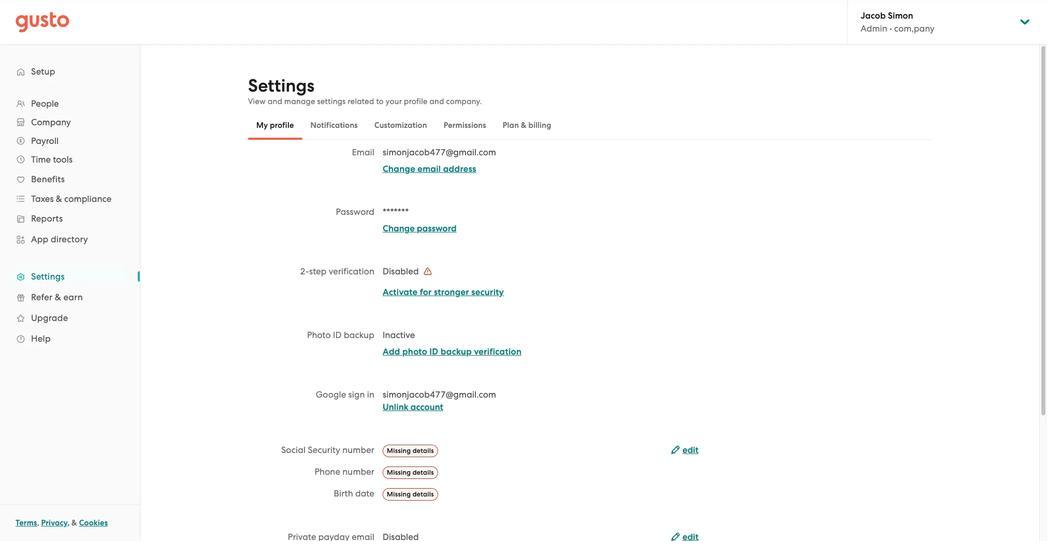 Task type: vqa. For each thing, say whether or not it's contained in the screenshot.
ID within the Button
yes



Task type: describe. For each thing, give the bounding box(es) containing it.
directory
[[51, 234, 88, 245]]

2-
[[300, 266, 309, 277]]

change for change email address
[[383, 164, 416, 175]]

plan
[[503, 121, 519, 130]]

change for change password
[[383, 223, 415, 234]]

change email address button
[[383, 163, 477, 176]]

terms link
[[16, 519, 37, 528]]

edit button
[[672, 445, 699, 457]]

setup
[[31, 66, 55, 77]]

add photo id backup verification
[[383, 347, 522, 358]]

payroll
[[31, 136, 59, 146]]

com,pany
[[895, 23, 935, 34]]

activate for stronger security link
[[383, 287, 504, 298]]

time
[[31, 154, 51, 165]]

upgrade
[[31, 313, 68, 323]]

2 number from the top
[[343, 467, 375, 477]]

profile inside button
[[270, 121, 294, 130]]

people button
[[10, 94, 130, 113]]

customization button
[[366, 113, 436, 138]]

& left cookies
[[72, 519, 77, 528]]

reports
[[31, 213, 63, 224]]

notifications button
[[302, 113, 366, 138]]

jacob
[[861, 10, 886, 21]]

change password
[[383, 223, 457, 234]]

benefits link
[[10, 170, 130, 189]]

permissions button
[[436, 113, 495, 138]]

refer & earn link
[[10, 288, 130, 307]]

birth date
[[334, 488, 375, 499]]

terms
[[16, 519, 37, 528]]

1 number from the top
[[343, 445, 375, 455]]

add
[[383, 347, 400, 358]]

& for earn
[[55, 292, 61, 303]]

unlink account button
[[383, 402, 443, 414]]

step
[[309, 266, 327, 277]]

my profile
[[256, 121, 294, 130]]

password
[[417, 223, 457, 234]]

email
[[418, 164, 441, 175]]

photo
[[403, 347, 428, 358]]

plan & billing button
[[495, 113, 560, 138]]

home image
[[16, 12, 69, 32]]

1 , from the left
[[37, 519, 39, 528]]

password
[[336, 207, 375, 217]]

privacy
[[41, 519, 67, 528]]

settings view and manage settings related to your profile and company.
[[248, 75, 482, 106]]

simon
[[888, 10, 914, 21]]

missing details for phone number
[[387, 469, 434, 477]]

privacy link
[[41, 519, 67, 528]]

in
[[367, 390, 375, 400]]

app
[[31, 234, 48, 245]]

cookies
[[79, 519, 108, 528]]

plan & billing
[[503, 121, 552, 130]]

change password button
[[383, 223, 457, 235]]

simonjacob477@gmail.com unlink account
[[383, 390, 496, 413]]

missing for phone number
[[387, 469, 411, 477]]

manage
[[285, 97, 315, 106]]

& for billing
[[521, 121, 527, 130]]

add photo id backup verification button
[[383, 346, 522, 359]]

account
[[411, 402, 443, 413]]

phone
[[315, 467, 340, 477]]

activate
[[383, 287, 418, 298]]

*******
[[383, 207, 409, 217]]

disabled
[[383, 266, 421, 277]]

0 horizontal spatial verification
[[329, 266, 375, 277]]

social
[[281, 445, 306, 455]]

my
[[256, 121, 268, 130]]

company
[[31, 117, 71, 127]]

missing details for social security number
[[387, 447, 434, 455]]

help link
[[10, 330, 130, 348]]

missing for birth date
[[387, 490, 411, 498]]

taxes
[[31, 194, 54, 204]]

unlink
[[383, 402, 409, 413]]

phone number
[[315, 467, 375, 477]]

terms , privacy , & cookies
[[16, 519, 108, 528]]

cookies button
[[79, 517, 108, 530]]

security
[[308, 445, 340, 455]]

compliance
[[64, 194, 112, 204]]

setup link
[[10, 62, 130, 81]]

billing
[[529, 121, 552, 130]]

details for birth date
[[413, 490, 434, 498]]

social security number
[[281, 445, 375, 455]]

2 and from the left
[[430, 97, 444, 106]]

0 vertical spatial id
[[333, 330, 342, 340]]



Task type: locate. For each thing, give the bounding box(es) containing it.
simonjacob477@gmail.com
[[383, 147, 496, 158], [383, 390, 496, 400]]

settings up manage
[[248, 75, 315, 96]]

1 change from the top
[[383, 164, 416, 175]]

settings for settings
[[31, 272, 65, 282]]

& inside button
[[521, 121, 527, 130]]

settings inside list
[[31, 272, 65, 282]]

id right photo
[[333, 330, 342, 340]]

0 vertical spatial verification
[[329, 266, 375, 277]]

profile right your
[[404, 97, 428, 106]]

missing
[[387, 447, 411, 455], [387, 469, 411, 477], [387, 490, 411, 498]]

1 vertical spatial backup
[[441, 347, 472, 358]]

2 missing from the top
[[387, 469, 411, 477]]

1 vertical spatial number
[[343, 467, 375, 477]]

1 vertical spatial missing
[[387, 469, 411, 477]]

number up phone number
[[343, 445, 375, 455]]

2 , from the left
[[67, 519, 70, 528]]

0 vertical spatial simonjacob477@gmail.com
[[383, 147, 496, 158]]

tools
[[53, 154, 73, 165]]

1 vertical spatial profile
[[270, 121, 294, 130]]

0 horizontal spatial settings
[[31, 272, 65, 282]]

inactive
[[383, 330, 415, 340]]

google
[[316, 390, 346, 400]]

0 vertical spatial missing details
[[387, 447, 434, 455]]

2-step verification
[[300, 266, 375, 277]]

settings up refer
[[31, 272, 65, 282]]

1 vertical spatial change
[[383, 223, 415, 234]]

, left cookies
[[67, 519, 70, 528]]

1 horizontal spatial settings
[[248, 75, 315, 96]]

address
[[443, 164, 477, 175]]

•
[[890, 23, 893, 34]]

related
[[348, 97, 374, 106]]

1 simonjacob477@gmail.com from the top
[[383, 147, 496, 158]]

1 vertical spatial simonjacob477@gmail.com
[[383, 390, 496, 400]]

,
[[37, 519, 39, 528], [67, 519, 70, 528]]

0 vertical spatial backup
[[344, 330, 375, 340]]

app directory
[[31, 234, 88, 245]]

0 horizontal spatial backup
[[344, 330, 375, 340]]

refer & earn
[[31, 292, 83, 303]]

benefits
[[31, 174, 65, 184]]

reports link
[[10, 209, 130, 228]]

backup inside button
[[441, 347, 472, 358]]

1 missing from the top
[[387, 447, 411, 455]]

app directory link
[[10, 230, 130, 249]]

id right "photo"
[[430, 347, 439, 358]]

0 vertical spatial change
[[383, 164, 416, 175]]

1 horizontal spatial profile
[[404, 97, 428, 106]]

number
[[343, 445, 375, 455], [343, 467, 375, 477]]

your
[[386, 97, 402, 106]]

upgrade link
[[10, 309, 130, 327]]

company.
[[446, 97, 482, 106]]

& right plan
[[521, 121, 527, 130]]

payroll button
[[10, 132, 130, 150]]

1 vertical spatial settings
[[31, 272, 65, 282]]

people
[[31, 98, 59, 109]]

profile
[[404, 97, 428, 106], [270, 121, 294, 130]]

2 vertical spatial details
[[413, 490, 434, 498]]

change email address
[[383, 164, 477, 175]]

simonjacob477@gmail.com for simonjacob477@gmail.com
[[383, 147, 496, 158]]

id inside button
[[430, 347, 439, 358]]

1 vertical spatial verification
[[474, 347, 522, 358]]

help
[[31, 334, 51, 344]]

refer
[[31, 292, 53, 303]]

0 vertical spatial missing
[[387, 447, 411, 455]]

settings tabs tab list
[[248, 111, 932, 140]]

settings
[[317, 97, 346, 106]]

2 missing details from the top
[[387, 469, 434, 477]]

activate for stronger security
[[383, 287, 504, 298]]

1 horizontal spatial verification
[[474, 347, 522, 358]]

, left privacy link
[[37, 519, 39, 528]]

1 vertical spatial id
[[430, 347, 439, 358]]

1 horizontal spatial backup
[[441, 347, 472, 358]]

customization
[[375, 121, 427, 130]]

details for phone number
[[413, 469, 434, 477]]

stronger
[[434, 287, 469, 298]]

admin
[[861, 23, 888, 34]]

edit
[[683, 445, 699, 456]]

taxes & compliance
[[31, 194, 112, 204]]

missing for social security number
[[387, 447, 411, 455]]

backup left inactive
[[344, 330, 375, 340]]

for
[[420, 287, 432, 298]]

number up birth date
[[343, 467, 375, 477]]

permissions
[[444, 121, 486, 130]]

simonjacob477@gmail.com up change email address
[[383, 147, 496, 158]]

1 horizontal spatial id
[[430, 347, 439, 358]]

settings for settings view and manage settings related to your profile and company.
[[248, 75, 315, 96]]

id
[[333, 330, 342, 340], [430, 347, 439, 358]]

birth
[[334, 488, 353, 499]]

0 horizontal spatial profile
[[270, 121, 294, 130]]

settings
[[248, 75, 315, 96], [31, 272, 65, 282]]

simonjacob477@gmail.com for simonjacob477@gmail.com unlink account
[[383, 390, 496, 400]]

1 horizontal spatial and
[[430, 97, 444, 106]]

0 vertical spatial details
[[413, 447, 434, 455]]

gusto navigation element
[[0, 45, 140, 366]]

2 vertical spatial missing
[[387, 490, 411, 498]]

0 vertical spatial profile
[[404, 97, 428, 106]]

1 horizontal spatial ,
[[67, 519, 70, 528]]

settings link
[[10, 267, 130, 286]]

email
[[352, 147, 375, 158]]

&
[[521, 121, 527, 130], [56, 194, 62, 204], [55, 292, 61, 303], [72, 519, 77, 528]]

view
[[248, 97, 266, 106]]

change down *******
[[383, 223, 415, 234]]

2 change from the top
[[383, 223, 415, 234]]

& inside dropdown button
[[56, 194, 62, 204]]

2 simonjacob477@gmail.com from the top
[[383, 390, 496, 400]]

2 details from the top
[[413, 469, 434, 477]]

0 horizontal spatial and
[[268, 97, 283, 106]]

1 and from the left
[[268, 97, 283, 106]]

3 details from the top
[[413, 490, 434, 498]]

security
[[472, 287, 504, 298]]

& for compliance
[[56, 194, 62, 204]]

settings inside settings view and manage settings related to your profile and company.
[[248, 75, 315, 96]]

3 missing details from the top
[[387, 490, 434, 498]]

change
[[383, 164, 416, 175], [383, 223, 415, 234]]

jacob simon admin • com,pany
[[861, 10, 935, 34]]

taxes & compliance button
[[10, 190, 130, 208]]

list
[[0, 94, 140, 349]]

profile inside settings view and manage settings related to your profile and company.
[[404, 97, 428, 106]]

verification
[[329, 266, 375, 277], [474, 347, 522, 358]]

1 vertical spatial details
[[413, 469, 434, 477]]

& right taxes
[[56, 194, 62, 204]]

0 horizontal spatial ,
[[37, 519, 39, 528]]

1 details from the top
[[413, 447, 434, 455]]

0 vertical spatial settings
[[248, 75, 315, 96]]

photo
[[307, 330, 331, 340]]

verification inside button
[[474, 347, 522, 358]]

2 vertical spatial missing details
[[387, 490, 434, 498]]

& left 'earn' at the bottom
[[55, 292, 61, 303]]

details
[[413, 447, 434, 455], [413, 469, 434, 477], [413, 490, 434, 498]]

3 missing from the top
[[387, 490, 411, 498]]

missing details
[[387, 447, 434, 455], [387, 469, 434, 477], [387, 490, 434, 498]]

missing details for birth date
[[387, 490, 434, 498]]

and
[[268, 97, 283, 106], [430, 97, 444, 106]]

google sign in
[[316, 390, 375, 400]]

profile right "my"
[[270, 121, 294, 130]]

backup right "photo"
[[441, 347, 472, 358]]

photo id backup
[[307, 330, 375, 340]]

my profile button
[[248, 113, 302, 138]]

company button
[[10, 113, 130, 132]]

list containing people
[[0, 94, 140, 349]]

1 vertical spatial missing details
[[387, 469, 434, 477]]

and right the view
[[268, 97, 283, 106]]

0 vertical spatial number
[[343, 445, 375, 455]]

simonjacob477@gmail.com up account
[[383, 390, 496, 400]]

details for social security number
[[413, 447, 434, 455]]

change left email
[[383, 164, 416, 175]]

1 missing details from the top
[[387, 447, 434, 455]]

and left company.
[[430, 97, 444, 106]]

module__icon___go7vc image
[[424, 267, 432, 276]]

0 horizontal spatial id
[[333, 330, 342, 340]]

date
[[355, 488, 375, 499]]

time tools
[[31, 154, 73, 165]]



